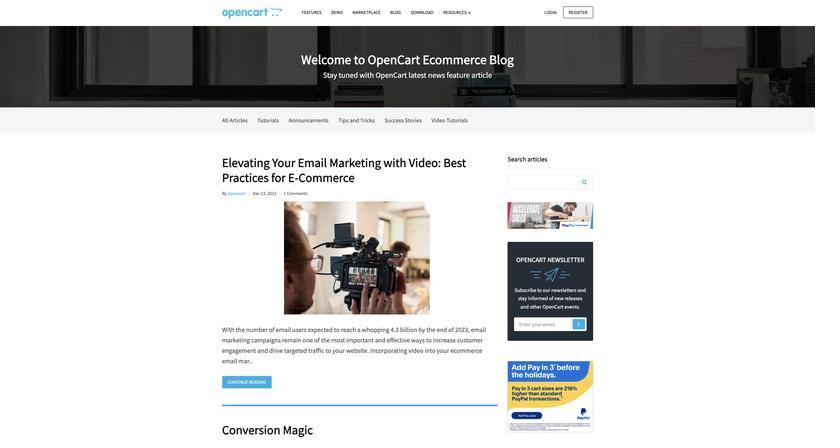 Task type: describe. For each thing, give the bounding box(es) containing it.
of right end
[[449, 326, 454, 334]]

your
[[272, 155, 296, 170]]

with inside the elevating your email marketing with video: best practices for e-commerce
[[384, 155, 407, 170]]

1 comments
[[284, 190, 308, 196]]

with inside welcome to opencart ecommerce blog stay tuned with opencart latest news feature article
[[360, 70, 374, 80]]

end
[[437, 326, 448, 334]]

articles
[[528, 155, 548, 163]]

customer
[[458, 336, 483, 344]]

video
[[432, 117, 446, 124]]

opencart left latest
[[376, 70, 407, 80]]

drive
[[269, 347, 283, 355]]

latest
[[409, 70, 427, 80]]

remain
[[282, 336, 302, 344]]

newsletter
[[548, 256, 585, 264]]

comments
[[287, 190, 308, 196]]

newsletters
[[552, 287, 577, 293]]

to up into
[[427, 336, 432, 344]]

conversion magic link
[[222, 423, 498, 438]]

stay
[[519, 295, 528, 302]]

practices
[[222, 170, 269, 185]]

expected
[[308, 326, 333, 334]]

targeted
[[284, 347, 307, 355]]

4.3
[[391, 326, 399, 334]]

to up "most"
[[334, 326, 340, 334]]

articles
[[230, 117, 248, 124]]

tips
[[339, 117, 349, 124]]

ecommerce
[[423, 51, 487, 68]]

opencart newsletter
[[517, 256, 585, 264]]

0 horizontal spatial email
[[222, 357, 237, 365]]

for
[[271, 170, 286, 185]]

video tutorials
[[432, 117, 468, 124]]

events.
[[565, 303, 581, 310]]

search
[[508, 155, 527, 163]]

into
[[425, 347, 436, 355]]

demo
[[332, 9, 343, 15]]

and right tips
[[350, 117, 360, 124]]

1 tutorials from the left
[[258, 117, 279, 124]]

register link
[[564, 6, 594, 18]]

opencart up latest
[[368, 51, 421, 68]]

email
[[298, 155, 327, 170]]

reach
[[341, 326, 356, 334]]

stay
[[323, 70, 337, 80]]

e-
[[288, 170, 299, 185]]

marketplace
[[353, 9, 381, 15]]

marketplace link
[[348, 7, 386, 18]]

billion
[[400, 326, 418, 334]]

tutorials link
[[258, 107, 279, 133]]

opencart - blog image
[[222, 7, 283, 19]]

1 horizontal spatial email
[[276, 326, 291, 334]]

of inside subscribe to our newsletters and stay informed of new releases and other opencart events.
[[550, 295, 554, 302]]

whopping
[[362, 326, 390, 334]]

features link
[[297, 7, 327, 18]]

mar..
[[239, 357, 253, 365]]

video:
[[409, 155, 442, 170]]

most
[[332, 336, 345, 344]]

reading
[[249, 379, 266, 385]]

of up campaigns
[[269, 326, 275, 334]]

users
[[292, 326, 307, 334]]

2023,
[[456, 326, 470, 334]]

conversion
[[222, 423, 281, 438]]

engagement
[[222, 347, 256, 355]]

welcome
[[302, 51, 352, 68]]

elevating your email marketing with video: best practices for e-commerce link
[[222, 155, 498, 185]]

news
[[429, 70, 446, 80]]

2 your from the left
[[437, 347, 450, 355]]

welcome to opencart ecommerce blog stay tuned with opencart latest news feature article
[[302, 51, 514, 80]]

continue reading
[[228, 379, 266, 385]]

continue reading link
[[222, 376, 272, 389]]

magic
[[283, 423, 313, 438]]

and up releases
[[578, 287, 587, 293]]

announcements
[[289, 117, 329, 124]]

success stories link
[[385, 107, 422, 133]]

elevating your email marketing with video: best practices for e-commerce
[[222, 155, 467, 185]]

traffic
[[309, 347, 325, 355]]

tuned
[[339, 70, 358, 80]]

Enter your email text field
[[515, 318, 587, 331]]

ways
[[412, 336, 425, 344]]

demo link
[[327, 7, 348, 18]]

all articles link
[[222, 107, 248, 133]]

1 your from the left
[[333, 347, 345, 355]]

informed
[[529, 295, 549, 302]]

features
[[302, 9, 322, 15]]

success
[[385, 117, 404, 124]]



Task type: locate. For each thing, give the bounding box(es) containing it.
article
[[472, 70, 493, 80]]

the
[[236, 326, 245, 334], [427, 326, 436, 334], [321, 336, 330, 344]]

opencart
[[228, 190, 246, 196]]

None text field
[[508, 175, 593, 189]]

with right tuned
[[360, 70, 374, 80]]

blog left download
[[391, 9, 401, 15]]

13,
[[261, 190, 267, 196]]

the right by
[[427, 326, 436, 334]]

2 horizontal spatial the
[[427, 326, 436, 334]]

best
[[444, 155, 467, 170]]

all articles
[[222, 117, 248, 124]]

tutorials right video
[[447, 117, 468, 124]]

to left our
[[538, 287, 542, 293]]

login link
[[540, 6, 563, 18]]

with left video:
[[384, 155, 407, 170]]

tricks
[[361, 117, 375, 124]]

email down engagement
[[222, 357, 237, 365]]

resources
[[444, 9, 468, 15]]

0 horizontal spatial tutorials
[[258, 117, 279, 124]]

0 vertical spatial blog
[[391, 9, 401, 15]]

opencart inside subscribe to our newsletters and stay informed of new releases and other opencart events.
[[543, 303, 564, 310]]

blog inside welcome to opencart ecommerce blog stay tuned with opencart latest news feature article
[[490, 51, 514, 68]]

by
[[222, 190, 227, 196]]

paypal blog image
[[508, 354, 594, 440]]

0 horizontal spatial the
[[236, 326, 245, 334]]

email
[[276, 326, 291, 334], [472, 326, 487, 334], [222, 357, 237, 365]]

video tutorials link
[[432, 107, 468, 133]]

the up marketing
[[236, 326, 245, 334]]

2023
[[268, 190, 277, 196]]

blog inside "link"
[[391, 9, 401, 15]]

with the number of email users expected to reach a whopping 4.3 billion by the end of 2023, email marketing campaigns remain one of the most important and effective ways to increase customer engagement and drive targeted traffic to your website. incorporating video into your ecommerce email mar..
[[222, 326, 487, 365]]

and
[[350, 117, 360, 124], [578, 287, 587, 293], [521, 303, 529, 310], [375, 336, 386, 344], [258, 347, 268, 355]]

1 vertical spatial with
[[384, 155, 407, 170]]

with
[[222, 326, 235, 334]]

stories
[[405, 117, 422, 124]]

register
[[569, 9, 588, 15]]

1 horizontal spatial the
[[321, 336, 330, 344]]

dec 13, 2023
[[253, 190, 277, 196]]

of
[[550, 295, 554, 302], [269, 326, 275, 334], [449, 326, 454, 334], [315, 336, 320, 344]]

download link
[[406, 7, 439, 18]]

1 horizontal spatial blog
[[490, 51, 514, 68]]

tips and tricks
[[339, 117, 375, 124]]

opencart up subscribe
[[517, 256, 547, 264]]

opencart down new
[[543, 303, 564, 310]]

other
[[530, 303, 542, 310]]

subscribe
[[515, 287, 537, 293]]

important
[[347, 336, 374, 344]]

to right traffic
[[326, 347, 332, 355]]

conversion magic
[[222, 423, 313, 438]]

1 horizontal spatial with
[[384, 155, 407, 170]]

1 horizontal spatial your
[[437, 347, 450, 355]]

blog
[[391, 9, 401, 15], [490, 51, 514, 68]]

commerce
[[299, 170, 355, 185]]

0 vertical spatial with
[[360, 70, 374, 80]]

to inside welcome to opencart ecommerce blog stay tuned with opencart latest news feature article
[[354, 51, 365, 68]]

one
[[303, 336, 313, 344]]

email up remain in the bottom of the page
[[276, 326, 291, 334]]

1 horizontal spatial tutorials
[[447, 117, 468, 124]]

tips and tricks link
[[339, 107, 375, 133]]

by
[[419, 326, 426, 334]]

search articles
[[508, 155, 548, 163]]

of right one
[[315, 336, 320, 344]]

angle right image
[[578, 320, 581, 328]]

website. incorporating
[[346, 347, 408, 355]]

0 horizontal spatial with
[[360, 70, 374, 80]]

a
[[358, 326, 361, 334]]

all
[[222, 117, 228, 124]]

0 horizontal spatial blog
[[391, 9, 401, 15]]

video
[[409, 347, 424, 355]]

blog up article
[[490, 51, 514, 68]]

marketing
[[222, 336, 250, 344]]

to inside subscribe to our newsletters and stay informed of new releases and other opencart events.
[[538, 287, 542, 293]]

search image
[[583, 179, 588, 185]]

campaigns
[[251, 336, 281, 344]]

announcements link
[[289, 107, 329, 133]]

elevating your email marketing with video: best practices for e-commerce image
[[222, 202, 492, 315]]

with
[[360, 70, 374, 80], [384, 155, 407, 170]]

of left new
[[550, 295, 554, 302]]

1
[[284, 190, 286, 196]]

1 vertical spatial blog
[[490, 51, 514, 68]]

0 horizontal spatial your
[[333, 347, 345, 355]]

your down "most"
[[333, 347, 345, 355]]

to up tuned
[[354, 51, 365, 68]]

elevating
[[222, 155, 270, 170]]

increase
[[434, 336, 456, 344]]

subscribe to our newsletters and stay informed of new releases and other opencart events.
[[515, 287, 587, 310]]

your down increase
[[437, 347, 450, 355]]

email up customer
[[472, 326, 487, 334]]

tutorials right articles
[[258, 117, 279, 124]]

and down stay
[[521, 303, 529, 310]]

opencart link
[[228, 190, 246, 196]]

effective
[[387, 336, 410, 344]]

by opencart
[[222, 190, 246, 196]]

and up "website. incorporating"
[[375, 336, 386, 344]]

our
[[543, 287, 551, 293]]

number
[[246, 326, 268, 334]]

and down campaigns
[[258, 347, 268, 355]]

blog link
[[386, 7, 406, 18]]

feature
[[447, 70, 470, 80]]

continue
[[228, 379, 248, 385]]

your
[[333, 347, 345, 355], [437, 347, 450, 355]]

the down expected
[[321, 336, 330, 344]]

success stories
[[385, 117, 422, 124]]

2 horizontal spatial email
[[472, 326, 487, 334]]

login
[[545, 9, 557, 15]]

dec
[[253, 190, 260, 196]]

2 tutorials from the left
[[447, 117, 468, 124]]

new
[[555, 295, 564, 302]]



Task type: vqa. For each thing, say whether or not it's contained in the screenshot.
Get on the bottom right
no



